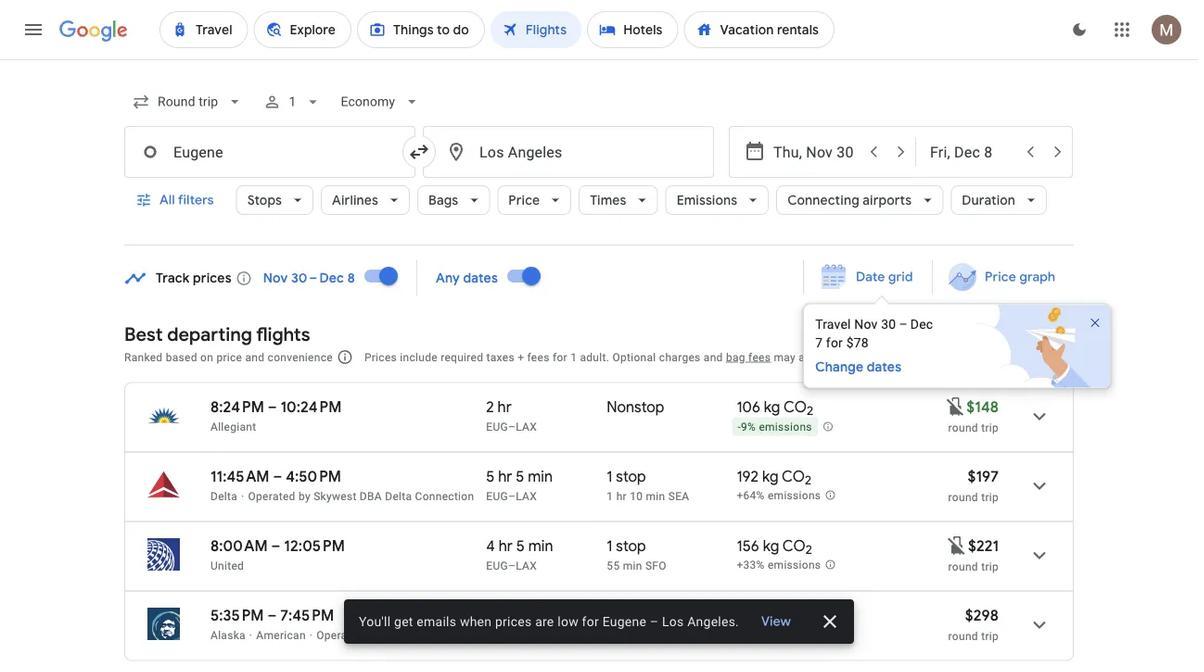 Task type: vqa. For each thing, say whether or not it's contained in the screenshot.
$298 Round Trip
yes



Task type: locate. For each thing, give the bounding box(es) containing it.
1
[[289, 94, 296, 109], [570, 351, 577, 364], [607, 467, 612, 486], [607, 490, 613, 503], [607, 537, 612, 556]]

None search field
[[124, 80, 1074, 246]]

total duration 4 hr 5 min. element
[[486, 537, 607, 559]]

delta down departure time: 11:45 am. text box
[[210, 490, 237, 503]]

1 vertical spatial operated
[[316, 629, 364, 642]]

$298 round trip
[[948, 606, 999, 643]]

hr inside 4 hr 5 min eug – lax
[[499, 537, 513, 556]]

0 horizontal spatial delta
[[210, 490, 237, 503]]

0 vertical spatial skywest
[[314, 490, 357, 503]]

co up -9% emissions
[[784, 398, 807, 417]]

this price for this flight doesn't include overhead bin access. if you need a carry-on bag, use the bags filter to update prices. image
[[946, 535, 968, 557]]

0 horizontal spatial dates
[[463, 270, 498, 287]]

0 vertical spatial airlines
[[332, 192, 378, 209]]

2 stop from the top
[[616, 537, 646, 556]]

lax
[[516, 421, 537, 434], [516, 490, 537, 503], [516, 560, 537, 573], [516, 629, 537, 642]]

2 hr 10 min eug – lax
[[486, 606, 559, 642]]

round trip down $221
[[948, 561, 999, 574]]

– inside the '8:00 am – 12:05 pm united'
[[271, 537, 280, 556]]

price graph button
[[936, 261, 1070, 294]]

-
[[738, 421, 741, 434]]

9%
[[741, 421, 756, 434]]

1 horizontal spatial alaska
[[486, 629, 521, 642]]

Departure time: 5:35 PM. text field
[[210, 606, 264, 625]]

2 nonstop flight. element from the top
[[607, 606, 664, 628]]

134
[[737, 606, 759, 625]]

round down this price for this flight doesn't include overhead bin access. if you need a carry-on bag, use the bags filter to update prices. icon
[[948, 421, 978, 434]]

lax inside 2 hr eug – lax
[[516, 421, 537, 434]]

2
[[486, 398, 494, 417], [807, 404, 813, 419], [805, 473, 812, 489], [806, 543, 812, 558], [486, 606, 494, 625]]

1 eug from the top
[[486, 421, 508, 434]]

for right 7
[[826, 336, 843, 351]]

1 horizontal spatial prices
[[495, 614, 532, 630]]

charges
[[659, 351, 701, 364]]

round trip for $221
[[948, 561, 999, 574]]

lax down total duration 2 hr 10 min. element
[[516, 629, 537, 642]]

stop
[[616, 467, 646, 486], [616, 537, 646, 556]]

1 horizontal spatial fees
[[748, 351, 771, 364]]

– down "total duration 4 hr 5 min." element
[[508, 560, 516, 573]]

stop for 5 hr 5 min
[[616, 467, 646, 486]]

2 up -9% emissions
[[807, 404, 813, 419]]

3 round from the top
[[948, 561, 978, 574]]

0 vertical spatial round trip
[[948, 421, 999, 434]]

nonstop flight. element down optional in the right of the page
[[607, 398, 664, 420]]

graph
[[1019, 269, 1055, 286]]

1 vertical spatial 10
[[515, 606, 531, 625]]

– inside 4 hr 5 min eug – lax
[[508, 560, 516, 573]]

30 – dec for nov 30 – dec 8
[[291, 270, 344, 287]]

prices inside view status
[[495, 614, 532, 630]]

2 delta from the left
[[385, 490, 412, 503]]

duration button
[[951, 178, 1047, 223]]

and right price
[[245, 351, 265, 364]]

operated for operated by skywest airlines as alaska skywest
[[316, 629, 364, 642]]

kg for 106
[[764, 398, 780, 417]]

1 nonstop flight. element from the top
[[607, 398, 664, 420]]

operated down leaves eugene airport (eug) at 11:45 am on thursday, november 30 and arrives at los angeles international airport at 4:50 pm on thursday, november 30. element
[[248, 490, 295, 503]]

emissions down "134 kg co"
[[768, 629, 821, 642]]

skywest for dba
[[314, 490, 357, 503]]

– left skywest
[[508, 629, 516, 642]]

0 horizontal spatial prices
[[193, 270, 232, 287]]

0 vertical spatial nonstop
[[607, 398, 664, 417]]

lax inside '5 hr 5 min eug – lax'
[[516, 490, 537, 503]]

– inside view status
[[650, 614, 659, 630]]

co for 134 kg co
[[782, 606, 806, 625]]

1 horizontal spatial 30 – dec
[[881, 317, 933, 332]]

2 inside 156 kg co 2
[[806, 543, 812, 558]]

times
[[590, 192, 626, 209]]

flight details. leaves eugene airport (eug) at 8:24 pm on thursday, november 30 and arrives at los angeles international airport at 10:24 pm on thursday, november 30. image
[[1017, 395, 1062, 439]]

2 down taxes
[[486, 398, 494, 417]]

1 horizontal spatial nov
[[854, 317, 878, 332]]

and left bag at the bottom right
[[704, 351, 723, 364]]

0 horizontal spatial and
[[245, 351, 265, 364]]

1 fees from the left
[[527, 351, 550, 364]]

10 inside the "1 stop 1 hr 10 min sea"
[[630, 490, 643, 503]]

you'll get emails when prices are low for eugene – los angeles.
[[359, 614, 739, 630]]

round
[[948, 421, 978, 434], [948, 491, 978, 504], [948, 561, 978, 574], [948, 630, 978, 643]]

trip down $221
[[981, 561, 999, 574]]

eug down total duration 2 hr. element in the bottom of the page
[[486, 421, 508, 434]]

298 US dollars text field
[[965, 606, 999, 625]]

1 inside popup button
[[289, 94, 296, 109]]

price inside popup button
[[508, 192, 540, 209]]

for inside for $78 change dates
[[826, 336, 843, 351]]

fees right bag at the bottom right
[[748, 351, 771, 364]]

best departing flights main content
[[124, 254, 1130, 667]]

1 stop from the top
[[616, 467, 646, 486]]

0 vertical spatial operated
[[248, 490, 295, 503]]

round trip down "$148"
[[948, 421, 999, 434]]

trip down "$148"
[[981, 421, 999, 434]]

1 nonstop from the top
[[607, 398, 664, 417]]

2 nonstop from the top
[[607, 606, 664, 625]]

prices left the learn more about tracked prices icon
[[193, 270, 232, 287]]

2 and from the left
[[704, 351, 723, 364]]

this price for this flight doesn't include overhead bin access. if you need a carry-on bag, use the bags filter to update prices. image
[[944, 396, 967, 418]]

1 vertical spatial price
[[985, 269, 1016, 286]]

eug for 4
[[486, 560, 508, 573]]

8
[[347, 270, 355, 287]]

co up +33% emissions
[[782, 537, 806, 556]]

alaska
[[210, 629, 246, 642], [486, 629, 521, 642]]

stop inside the "1 stop 1 hr 10 min sea"
[[616, 467, 646, 486]]

– right 8:00 am
[[271, 537, 280, 556]]

total duration 5 hr 5 min. element
[[486, 467, 607, 489]]

total duration 2 hr 10 min. element
[[486, 606, 607, 628]]

airlines left as
[[428, 629, 467, 642]]

min up skywest
[[534, 606, 559, 625]]

lax inside 4 hr 5 min eug – lax
[[516, 560, 537, 573]]

0 horizontal spatial price
[[508, 192, 540, 209]]

0 horizontal spatial 30 – dec
[[291, 270, 344, 287]]

1 round from the top
[[948, 421, 978, 434]]

 image
[[249, 629, 252, 642]]

nov 30 – dec 8
[[263, 270, 355, 287]]

– right departure time: 8:24 pm. text box
[[268, 398, 277, 417]]

kg inside 192 kg co 2
[[762, 467, 779, 486]]

2 lax from the top
[[516, 490, 537, 503]]

1 lax from the top
[[516, 421, 537, 434]]

Departure time: 8:24 PM. text field
[[210, 398, 264, 417]]

0 horizontal spatial alaska
[[210, 629, 246, 642]]

lax inside 2 hr 10 min eug – lax
[[516, 629, 537, 642]]

1 vertical spatial airlines
[[428, 629, 467, 642]]

round inside $197 round trip
[[948, 491, 978, 504]]

co inside 192 kg co 2
[[782, 467, 805, 486]]

trip inside $298 round trip
[[981, 630, 999, 643]]

0 horizontal spatial fees
[[527, 351, 550, 364]]

1 vertical spatial prices
[[495, 614, 532, 630]]

lax down "total duration 4 hr 5 min." element
[[516, 560, 537, 573]]

2 up +64% emissions
[[805, 473, 812, 489]]

– left los
[[650, 614, 659, 630]]

dates down nov 30 – dec 7
[[867, 359, 902, 376]]

0 vertical spatial 10
[[630, 490, 643, 503]]

co for 106 kg co 2
[[784, 398, 807, 417]]

2 trip from the top
[[981, 491, 999, 504]]

sfo
[[645, 560, 667, 573]]

stop up layover (1 of 1) is a 1 hr 10 min layover at seattle-tacoma international airport in seattle. element
[[616, 467, 646, 486]]

nonstop down sfo
[[607, 606, 664, 625]]

view button
[[747, 606, 806, 639]]

low
[[558, 614, 579, 630]]

eug inside '5 hr 5 min eug – lax'
[[486, 490, 508, 503]]

alaska down '5:35 pm' text field
[[210, 629, 246, 642]]

2 round from the top
[[948, 491, 978, 504]]

airlines up 8
[[332, 192, 378, 209]]

1 horizontal spatial by
[[367, 629, 379, 642]]

1 horizontal spatial delta
[[385, 490, 412, 503]]

2 up operated by skywest airlines as alaska skywest at the bottom
[[486, 606, 494, 625]]

operated by skywest airlines as alaska skywest
[[316, 629, 568, 642]]

when
[[460, 614, 492, 630]]

5 for 5
[[516, 467, 524, 486]]

bag
[[726, 351, 745, 364]]

– inside 8:24 pm – 10:24 pm allegiant
[[268, 398, 277, 417]]

eug right as
[[486, 629, 508, 642]]

2 up +33% emissions
[[806, 543, 812, 558]]

1 button
[[255, 80, 330, 124]]

stop for 4 hr 5 min
[[616, 537, 646, 556]]

2 for 156
[[806, 543, 812, 558]]

emissions down 192 kg co 2
[[768, 490, 821, 503]]

best departing flights
[[124, 323, 310, 346]]

nov inside nov 30 – dec 7
[[854, 317, 878, 332]]

hr right the when
[[498, 606, 512, 625]]

0 vertical spatial 30 – dec
[[291, 270, 344, 287]]

min inside the "1 stop 1 hr 10 min sea"
[[646, 490, 665, 503]]

$78
[[846, 336, 869, 351]]

7
[[815, 336, 823, 351]]

none search field containing all filters
[[124, 80, 1074, 246]]

kg up +33% emissions
[[763, 537, 779, 556]]

emissions
[[759, 421, 812, 434], [768, 490, 821, 503], [768, 559, 821, 572], [768, 629, 821, 642]]

price inside price graph button
[[985, 269, 1016, 286]]

$148
[[967, 398, 999, 417]]

0 vertical spatial prices
[[193, 270, 232, 287]]

1 stop flight. element
[[607, 467, 646, 489], [607, 537, 646, 559]]

prices left are
[[495, 614, 532, 630]]

by left get
[[367, 629, 379, 642]]

10 inside 2 hr 10 min eug – lax
[[515, 606, 531, 625]]

5:35 pm
[[210, 606, 264, 625]]

0 vertical spatial 1 stop flight. element
[[607, 467, 646, 489]]

1 vertical spatial round trip
[[948, 561, 999, 574]]

co inside 106 kg co 2
[[784, 398, 807, 417]]

4 lax from the top
[[516, 629, 537, 642]]

lax down total duration 5 hr 5 min. element
[[516, 490, 537, 503]]

prices
[[193, 270, 232, 287], [495, 614, 532, 630]]

$221
[[968, 537, 999, 556]]

1 horizontal spatial for
[[582, 614, 599, 630]]

for right the 'low'
[[582, 614, 599, 630]]

–
[[268, 398, 277, 417], [508, 421, 516, 434], [273, 467, 282, 486], [508, 490, 516, 503], [271, 537, 280, 556], [508, 560, 516, 573], [267, 606, 277, 625], [650, 614, 659, 630], [508, 629, 516, 642]]

– down total duration 5 hr 5 min. element
[[508, 490, 516, 503]]

eug down 4
[[486, 560, 508, 573]]

0 vertical spatial stop
[[616, 467, 646, 486]]

2 eug from the top
[[486, 490, 508, 503]]

based
[[166, 351, 197, 364]]

hr right 4
[[499, 537, 513, 556]]

hr inside '5 hr 5 min eug – lax'
[[498, 467, 512, 486]]

skywest left as
[[382, 629, 425, 642]]

156
[[737, 537, 759, 556]]

1 vertical spatial nonstop flight. element
[[607, 606, 664, 628]]

None text field
[[124, 126, 415, 178], [423, 126, 714, 178], [124, 126, 415, 178], [423, 126, 714, 178]]

price left graph
[[985, 269, 1016, 286]]

– inside '5 hr 5 min eug – lax'
[[508, 490, 516, 503]]

co for 192 kg co 2
[[782, 467, 805, 486]]

1 vertical spatial by
[[367, 629, 379, 642]]

Departure time: 8:00 AM. text field
[[210, 537, 268, 556]]

2 1 stop flight. element from the top
[[607, 537, 646, 559]]

min for 4 hr 5 min
[[528, 537, 553, 556]]

hr inside 2 hr eug – lax
[[498, 398, 512, 417]]

may
[[774, 351, 796, 364]]

ranked based on price and convenience
[[124, 351, 333, 364]]

5 hr 5 min eug – lax
[[486, 467, 553, 503]]

airlines button
[[321, 178, 410, 223]]

round down $298
[[948, 630, 978, 643]]

1 horizontal spatial operated
[[316, 629, 364, 642]]

1 horizontal spatial skywest
[[382, 629, 425, 642]]

1 stop flight. element up 55 in the bottom right of the page
[[607, 537, 646, 559]]

0 horizontal spatial nov
[[263, 270, 288, 287]]

0 horizontal spatial skywest
[[314, 490, 357, 503]]

nonstop
[[607, 398, 664, 417], [607, 606, 664, 625]]

stop inside 1 stop 55 min sfo
[[616, 537, 646, 556]]

co
[[784, 398, 807, 417], [782, 467, 805, 486], [782, 537, 806, 556], [782, 606, 806, 625]]

leaves eugene airport (eug) at 8:00 am on thursday, november 30 and arrives at los angeles international airport at 12:05 pm on thursday, november 30. element
[[210, 537, 345, 556]]

30 – dec left 8
[[291, 270, 344, 287]]

30 – dec up the assistance
[[881, 317, 933, 332]]

hr for 5 hr 5 min
[[498, 467, 512, 486]]

1 1 stop flight. element from the top
[[607, 467, 646, 489]]

nov for nov 30 – dec 7
[[854, 317, 878, 332]]

nonstop down optional in the right of the page
[[607, 398, 664, 417]]

5 for 4
[[516, 537, 525, 556]]

leaves eugene airport (eug) at 5:35 pm on thursday, november 30 and arrives at los angeles international airport at 7:45 pm on thursday, november 30. element
[[210, 606, 334, 625]]

hr down 2 hr eug – lax
[[498, 467, 512, 486]]

2 horizontal spatial for
[[826, 336, 843, 351]]

eug inside 4 hr 5 min eug – lax
[[486, 560, 508, 573]]

kg up +64% emissions
[[762, 467, 779, 486]]

1 horizontal spatial 10
[[630, 490, 643, 503]]

hr left the sea
[[616, 490, 627, 503]]

co up +64% emissions
[[782, 467, 805, 486]]

30 – dec inside nov 30 – dec 7
[[881, 317, 933, 332]]

co up +15% emissions
[[782, 606, 806, 625]]

1 for 1 stop 55 min sfo
[[607, 537, 612, 556]]

nonstop flight. element down sfo
[[607, 606, 664, 628]]

1 horizontal spatial airlines
[[428, 629, 467, 642]]

2 fees from the left
[[748, 351, 771, 364]]

dates right any
[[463, 270, 498, 287]]

nov up $78
[[854, 317, 878, 332]]

– down total duration 2 hr. element in the bottom of the page
[[508, 421, 516, 434]]

find the best price region
[[124, 254, 1130, 389]]

4 trip from the top
[[981, 630, 999, 643]]

None field
[[124, 85, 252, 119], [333, 85, 428, 119], [124, 85, 252, 119], [333, 85, 428, 119]]

min
[[528, 467, 553, 486], [646, 490, 665, 503], [528, 537, 553, 556], [623, 560, 642, 573], [534, 606, 559, 625]]

30 – dec
[[291, 270, 344, 287], [881, 317, 933, 332]]

prices inside the find the best price region
[[193, 270, 232, 287]]

eug for 2
[[486, 629, 508, 642]]

10 left are
[[515, 606, 531, 625]]

1 vertical spatial 30 – dec
[[881, 317, 933, 332]]

connection
[[415, 490, 474, 503]]

emissions down 156 kg co 2
[[768, 559, 821, 572]]

1 inside 1 stop 55 min sfo
[[607, 537, 612, 556]]

eug up 4
[[486, 490, 508, 503]]

eug
[[486, 421, 508, 434], [486, 490, 508, 503], [486, 560, 508, 573], [486, 629, 508, 642]]

airlines inside best departing flights main content
[[428, 629, 467, 642]]

5
[[486, 467, 495, 486], [516, 467, 524, 486], [516, 537, 525, 556]]

0 vertical spatial by
[[299, 490, 311, 503]]

kg up -9% emissions
[[764, 398, 780, 417]]

by down arrival time: 4:50 pm. text box
[[299, 490, 311, 503]]

min inside 2 hr 10 min eug – lax
[[534, 606, 559, 625]]

min right 4
[[528, 537, 553, 556]]

stops button
[[236, 178, 313, 223]]

0 horizontal spatial by
[[299, 490, 311, 503]]

4 round from the top
[[948, 630, 978, 643]]

lax down total duration 2 hr. element in the bottom of the page
[[516, 421, 537, 434]]

price right "bags" popup button
[[508, 192, 540, 209]]

skywest down 4:50 pm
[[314, 490, 357, 503]]

for left adult.
[[553, 351, 567, 364]]

flights
[[256, 323, 310, 346]]

change dates button
[[815, 358, 942, 377]]

price
[[216, 351, 242, 364]]

main menu image
[[22, 19, 45, 41]]

min right 55 in the bottom right of the page
[[623, 560, 642, 573]]

kg
[[764, 398, 780, 417], [762, 467, 779, 486], [763, 537, 779, 556], [763, 606, 779, 625]]

0 vertical spatial nonstop flight. element
[[607, 398, 664, 420]]

min left the sea
[[646, 490, 665, 503]]

1 stop flight. element for 5 hr 5 min
[[607, 467, 646, 489]]

emissions for 192
[[768, 490, 821, 503]]

round down 197 us dollars text box
[[948, 491, 978, 504]]

3 eug from the top
[[486, 560, 508, 573]]

operated down 7:45 pm
[[316, 629, 364, 642]]

alaska right as
[[486, 629, 521, 642]]

106 kg co 2
[[737, 398, 813, 419]]

0 horizontal spatial 10
[[515, 606, 531, 625]]

min inside 4 hr 5 min eug – lax
[[528, 537, 553, 556]]

0 vertical spatial dates
[[463, 270, 498, 287]]

min down 2 hr eug – lax
[[528, 467, 553, 486]]

min for 1 stop
[[623, 560, 642, 573]]

flight details. leaves eugene airport (eug) at 11:45 am on thursday, november 30 and arrives at los angeles international airport at 4:50 pm on thursday, november 30. image
[[1017, 464, 1062, 509]]

kg inside 106 kg co 2
[[764, 398, 780, 417]]

sort
[[996, 349, 1022, 365]]

lax for 2 hr 10 min
[[516, 629, 537, 642]]

10
[[630, 490, 643, 503], [515, 606, 531, 625]]

1 vertical spatial nov
[[854, 317, 878, 332]]

min inside 1 stop 55 min sfo
[[623, 560, 642, 573]]

0 horizontal spatial operated
[[248, 490, 295, 503]]

1 alaska from the left
[[210, 629, 246, 642]]

ranked
[[124, 351, 163, 364]]

for $78 change dates
[[815, 336, 902, 376]]

trip down $298
[[981, 630, 999, 643]]

round trip for $148
[[948, 421, 999, 434]]

kg inside 156 kg co 2
[[763, 537, 779, 556]]

total duration 2 hr. element
[[486, 398, 607, 420]]

+64% emissions
[[737, 490, 821, 503]]

hr inside the "1 stop 1 hr 10 min sea"
[[616, 490, 627, 503]]

 image
[[310, 629, 313, 642]]

fees right the + on the left of page
[[527, 351, 550, 364]]

round down this price for this flight doesn't include overhead bin access. if you need a carry-on bag, use the bags filter to update prices. image
[[948, 561, 978, 574]]

dates
[[463, 270, 498, 287], [867, 359, 902, 376]]

8:24 pm
[[210, 398, 264, 417]]

1 horizontal spatial price
[[985, 269, 1016, 286]]

close image
[[1088, 316, 1103, 331]]

min inside '5 hr 5 min eug – lax'
[[528, 467, 553, 486]]

1 vertical spatial 1 stop flight. element
[[607, 537, 646, 559]]

passenger
[[832, 351, 887, 364]]

track
[[156, 270, 190, 287]]

0 vertical spatial price
[[508, 192, 540, 209]]

3 lax from the top
[[516, 560, 537, 573]]

layover (1 of 1) is a 1 hr 10 min layover at seattle-tacoma international airport in seattle. element
[[607, 489, 727, 504]]

10 left the sea
[[630, 490, 643, 503]]

flight details. leaves eugene airport (eug) at 5:35 pm on thursday, november 30 and arrives at los angeles international airport at 7:45 pm on thursday, november 30. image
[[1017, 603, 1062, 648]]

bag fees button
[[726, 351, 771, 364]]

1 round trip from the top
[[948, 421, 999, 434]]

nonstop flight. element
[[607, 398, 664, 420], [607, 606, 664, 628]]

nov right the learn more about tracked prices icon
[[263, 270, 288, 287]]

eug inside 2 hr 10 min eug – lax
[[486, 629, 508, 642]]

connecting
[[787, 192, 859, 209]]

co inside 156 kg co 2
[[782, 537, 806, 556]]

5 inside 4 hr 5 min eug – lax
[[516, 537, 525, 556]]

nov
[[263, 270, 288, 287], [854, 317, 878, 332]]

airlines
[[332, 192, 378, 209], [428, 629, 467, 642]]

price graph
[[985, 269, 1055, 286]]

0 horizontal spatial airlines
[[332, 192, 378, 209]]

7:45 pm
[[280, 606, 334, 625]]

1 stop flight. element up 1 stop 55 min sfo
[[607, 467, 646, 489]]

passenger assistance button
[[832, 351, 946, 364]]

kg up +15% emissions
[[763, 606, 779, 625]]

1 vertical spatial nonstop
[[607, 606, 664, 625]]

1 vertical spatial skywest
[[382, 629, 425, 642]]

2 inside 192 kg co 2
[[805, 473, 812, 489]]

1 horizontal spatial dates
[[867, 359, 902, 376]]

skywest for airlines
[[382, 629, 425, 642]]

hr inside 2 hr 10 min eug – lax
[[498, 606, 512, 625]]

trip down 197 us dollars text box
[[981, 491, 999, 504]]

1 horizontal spatial and
[[704, 351, 723, 364]]

delta right "dba"
[[385, 490, 412, 503]]

all
[[159, 192, 175, 209]]

1 and from the left
[[245, 351, 265, 364]]

airlines inside popup button
[[332, 192, 378, 209]]

hr for 4 hr 5 min
[[499, 537, 513, 556]]

1 vertical spatial stop
[[616, 537, 646, 556]]

0 vertical spatial nov
[[263, 270, 288, 287]]

nov 30 – dec 7
[[815, 317, 933, 351]]

emissions for 156
[[768, 559, 821, 572]]

4 eug from the top
[[486, 629, 508, 642]]

hr down taxes
[[498, 398, 512, 417]]

2 inside 106 kg co 2
[[807, 404, 813, 419]]

emissions button
[[665, 178, 769, 223]]

for inside view status
[[582, 614, 599, 630]]

duration
[[962, 192, 1015, 209]]

1 vertical spatial dates
[[867, 359, 902, 376]]

stop up 55 in the bottom right of the page
[[616, 537, 646, 556]]

11:45 am
[[210, 467, 269, 486]]

2 round trip from the top
[[948, 561, 999, 574]]



Task type: describe. For each thing, give the bounding box(es) containing it.
4:50 pm
[[286, 467, 341, 486]]

2 for 192
[[805, 473, 812, 489]]

lax for 4 hr 5 min
[[516, 560, 537, 573]]

stops
[[247, 192, 282, 209]]

view
[[761, 614, 791, 631]]

change
[[815, 359, 864, 376]]

2 for 106
[[807, 404, 813, 419]]

any
[[436, 270, 460, 287]]

price button
[[497, 178, 571, 223]]

nonstop for min
[[607, 606, 664, 625]]

emissions for 134
[[768, 629, 821, 642]]

get
[[394, 614, 413, 630]]

– up the american
[[267, 606, 277, 625]]

you'll
[[359, 614, 391, 630]]

8:00 am – 12:05 pm united
[[210, 537, 345, 573]]

eugene
[[602, 614, 646, 630]]

convenience
[[268, 351, 333, 364]]

+15%
[[737, 629, 765, 642]]

106
[[737, 398, 760, 417]]

3 trip from the top
[[981, 561, 999, 574]]

date grid button
[[808, 261, 928, 294]]

airports
[[863, 192, 912, 209]]

Departure text field
[[773, 127, 859, 177]]

sort by:
[[996, 349, 1044, 365]]

all filters button
[[124, 178, 229, 223]]

5:35 pm – 7:45 pm
[[210, 606, 334, 625]]

swap origin and destination. image
[[408, 141, 430, 163]]

55
[[607, 560, 620, 573]]

united
[[210, 560, 244, 573]]

– left arrival time: 4:50 pm. text box
[[273, 467, 282, 486]]

leaves eugene airport (eug) at 11:45 am on thursday, november 30 and arrives at los angeles international airport at 4:50 pm on thursday, november 30. element
[[210, 467, 341, 486]]

as
[[470, 629, 483, 642]]

flight details. leaves eugene airport (eug) at 8:00 am on thursday, november 30 and arrives at los angeles international airport at 12:05 pm on thursday, november 30. image
[[1017, 534, 1062, 578]]

adult.
[[580, 351, 609, 364]]

192
[[737, 467, 759, 486]]

nonstop for –
[[607, 398, 664, 417]]

12:05 pm
[[284, 537, 345, 556]]

emissions down 106 kg co 2
[[759, 421, 812, 434]]

los
[[662, 614, 684, 630]]

min for 2 hr 10 min
[[534, 606, 559, 625]]

times button
[[579, 178, 658, 223]]

prices include required taxes + fees for 1 adult. optional charges and bag fees may apply. passenger assistance
[[364, 351, 946, 364]]

$298
[[965, 606, 999, 625]]

are
[[535, 614, 554, 630]]

+33%
[[737, 559, 765, 572]]

134 kg co
[[737, 606, 806, 625]]

american
[[256, 629, 306, 642]]

view status
[[344, 600, 854, 644]]

departing
[[167, 323, 252, 346]]

1 for 1
[[289, 94, 296, 109]]

optional
[[612, 351, 656, 364]]

any dates
[[436, 270, 498, 287]]

loading results progress bar
[[0, 59, 1198, 63]]

Departure time: 11:45 AM. text field
[[210, 467, 269, 486]]

price for price graph
[[985, 269, 1016, 286]]

197 US dollars text field
[[968, 467, 999, 486]]

2 inside 2 hr 10 min eug – lax
[[486, 606, 494, 625]]

travel
[[815, 317, 854, 332]]

kg for 156
[[763, 537, 779, 556]]

filters
[[178, 192, 214, 209]]

nonstop flight. element for –
[[607, 398, 664, 420]]

Arrival time: 12:05 PM. text field
[[284, 537, 345, 556]]

bags button
[[417, 178, 490, 223]]

track prices
[[156, 270, 232, 287]]

eug inside 2 hr eug – lax
[[486, 421, 508, 434]]

assistance
[[890, 351, 946, 364]]

required
[[441, 351, 483, 364]]

co for 156 kg co 2
[[782, 537, 806, 556]]

Arrival time: 7:45 PM. text field
[[280, 606, 334, 625]]

include
[[400, 351, 438, 364]]

8:00 am
[[210, 537, 268, 556]]

by for airlines
[[367, 629, 379, 642]]

min for 5 hr 5 min
[[528, 467, 553, 486]]

operated by skywest dba delta connection
[[248, 490, 474, 503]]

by for dba
[[299, 490, 311, 503]]

hr for 2 hr
[[498, 398, 512, 417]]

trip inside $197 round trip
[[981, 491, 999, 504]]

1 for 1 stop 1 hr 10 min sea
[[607, 467, 612, 486]]

+15% emissions
[[737, 629, 821, 642]]

connecting airports button
[[776, 178, 943, 223]]

leaves eugene airport (eug) at 8:24 pm on thursday, november 30 and arrives at los angeles international airport at 10:24 pm on thursday, november 30. element
[[210, 398, 342, 417]]

nov for nov 30 – dec 8
[[263, 270, 288, 287]]

30 – dec for nov 30 – dec 7
[[881, 317, 933, 332]]

$197
[[968, 467, 999, 486]]

allegiant
[[210, 421, 256, 434]]

round inside $298 round trip
[[948, 630, 978, 643]]

date grid
[[856, 269, 913, 286]]

221 US dollars text field
[[968, 537, 999, 556]]

2 alaska from the left
[[486, 629, 521, 642]]

0 horizontal spatial for
[[553, 351, 567, 364]]

148 US dollars text field
[[967, 398, 999, 417]]

hr for 2 hr 10 min
[[498, 606, 512, 625]]

-9% emissions
[[738, 421, 812, 434]]

emissions
[[677, 192, 737, 209]]

on
[[200, 351, 213, 364]]

eug for 5
[[486, 490, 508, 503]]

– inside 2 hr eug – lax
[[508, 421, 516, 434]]

Arrival time: 4:50 PM. text field
[[286, 467, 341, 486]]

Return text field
[[930, 127, 1015, 177]]

dba
[[360, 490, 382, 503]]

all filters
[[159, 192, 214, 209]]

+64%
[[737, 490, 765, 503]]

2 hr eug – lax
[[486, 398, 537, 434]]

apply.
[[799, 351, 829, 364]]

192 kg co 2
[[737, 467, 812, 489]]

1 trip from the top
[[981, 421, 999, 434]]

2 inside 2 hr eug – lax
[[486, 398, 494, 417]]

skywest
[[524, 629, 568, 642]]

price for price
[[508, 192, 540, 209]]

taxes
[[486, 351, 515, 364]]

4 hr 5 min eug – lax
[[486, 537, 553, 573]]

– inside 2 hr 10 min eug – lax
[[508, 629, 516, 642]]

connecting airports
[[787, 192, 912, 209]]

1 delta from the left
[[210, 490, 237, 503]]

4
[[486, 537, 495, 556]]

+
[[518, 351, 524, 364]]

learn more about tracked prices image
[[235, 270, 252, 287]]

date
[[856, 269, 885, 286]]

layover (1 of 1) is a 55 min layover at san francisco international airport in san francisco. element
[[607, 559, 727, 574]]

operated for operated by skywest dba delta connection
[[248, 490, 295, 503]]

1 stop flight. element for 4 hr 5 min
[[607, 537, 646, 559]]

kg for 192
[[762, 467, 779, 486]]

change appearance image
[[1057, 7, 1102, 52]]

1 stop 55 min sfo
[[607, 537, 667, 573]]

nonstop flight. element for min
[[607, 606, 664, 628]]

dates inside for $78 change dates
[[867, 359, 902, 376]]

Arrival time: 10:24 PM. text field
[[280, 398, 342, 417]]

sort by: button
[[989, 340, 1074, 374]]

lax for 5 hr 5 min
[[516, 490, 537, 503]]

learn more about ranking image
[[336, 349, 353, 366]]

$197 round trip
[[948, 467, 999, 504]]

11:45 am – 4:50 pm
[[210, 467, 341, 486]]



